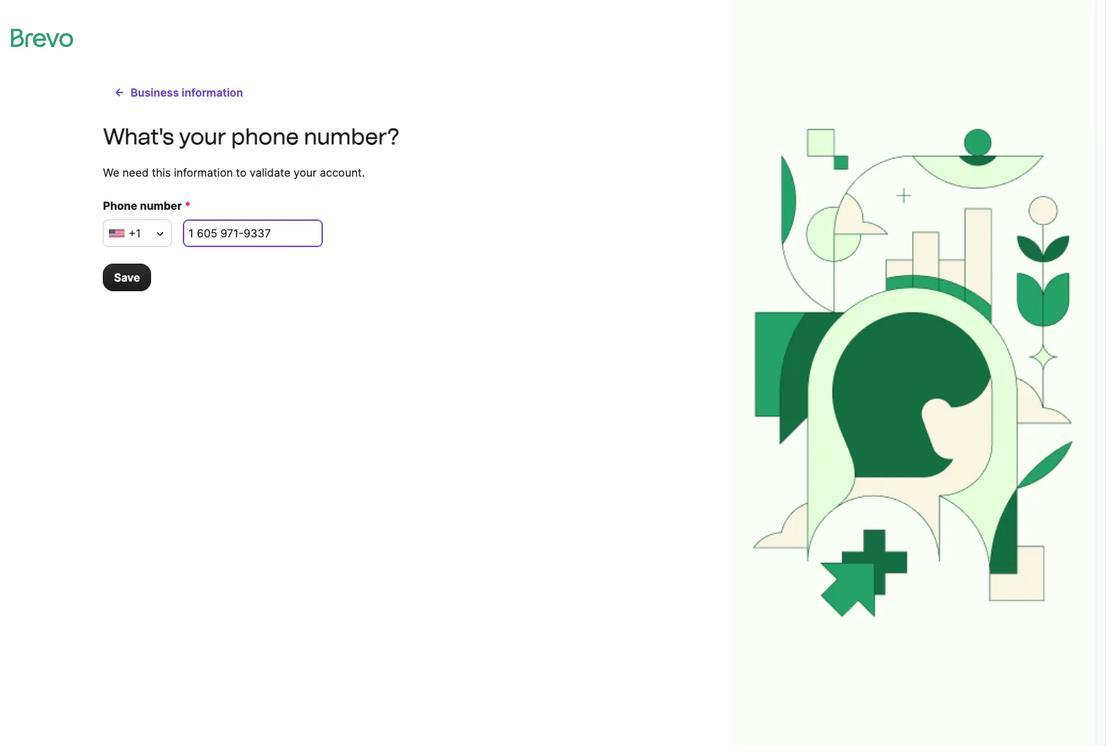 Task type: vqa. For each thing, say whether or not it's contained in the screenshot.
information to the bottom
yes



Task type: describe. For each thing, give the bounding box(es) containing it.
validate
[[250, 166, 291, 179]]

we
[[103, 166, 119, 179]]

1 horizontal spatial your
[[294, 166, 317, 179]]

need
[[123, 166, 149, 179]]

information inside button
[[182, 86, 243, 99]]

save button
[[103, 264, 151, 291]]

phone
[[103, 199, 137, 213]]

to
[[236, 166, 247, 179]]



Task type: locate. For each thing, give the bounding box(es) containing it.
business information
[[131, 86, 243, 99]]

1 vertical spatial information
[[174, 166, 233, 179]]

*
[[185, 199, 191, 213]]

your right validate
[[294, 166, 317, 179]]

0 horizontal spatial your
[[179, 124, 226, 150]]

your down business information
[[179, 124, 226, 150]]

this
[[152, 166, 171, 179]]

phone
[[231, 124, 299, 150]]

information up *
[[174, 166, 233, 179]]

phone number *
[[103, 199, 191, 213]]

information
[[182, 86, 243, 99], [174, 166, 233, 179]]

account.
[[320, 166, 365, 179]]

your
[[179, 124, 226, 150], [294, 166, 317, 179]]

business
[[131, 86, 179, 99]]

+1
[[129, 226, 141, 240]]

business information button
[[103, 79, 254, 106]]

number?
[[304, 124, 399, 150]]

save
[[114, 271, 140, 284]]

number
[[140, 199, 182, 213]]

0 vertical spatial your
[[179, 124, 226, 150]]

what's
[[103, 124, 174, 150]]

we need this information to validate your account.
[[103, 166, 365, 179]]

1 vertical spatial your
[[294, 166, 317, 179]]

None text field
[[183, 220, 323, 247]]

what's your phone number?
[[103, 124, 399, 150]]

information right business
[[182, 86, 243, 99]]

0 vertical spatial information
[[182, 86, 243, 99]]



